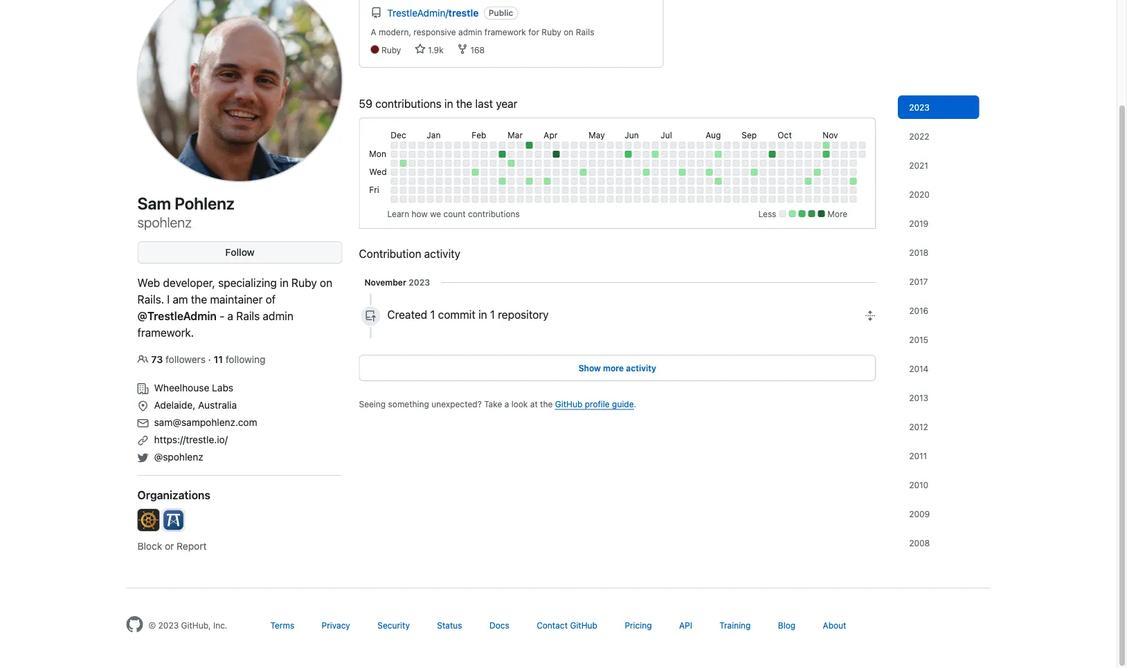 Task type: describe. For each thing, give the bounding box(es) containing it.
web developer, specializing in ruby on rails. i am the maintainer of @trestleadmin
[[137, 277, 332, 323]]

contact
[[537, 621, 568, 631]]

admin for rails
[[263, 310, 293, 323]]

profile
[[585, 400, 610, 409]]

jan
[[427, 130, 441, 140]]

@wheelhousecms image
[[137, 510, 160, 532]]

1 vertical spatial github
[[570, 621, 598, 631]]

blog link
[[778, 621, 796, 631]]

2015 link
[[898, 328, 980, 352]]

nov
[[823, 130, 838, 140]]

labs
[[212, 382, 233, 394]]

a
[[371, 27, 376, 37]]

aug
[[706, 130, 721, 140]]

created
[[387, 309, 427, 322]]

organization image
[[137, 384, 149, 395]]

2016
[[909, 306, 929, 316]]

repository
[[498, 309, 549, 322]]

2011
[[909, 452, 927, 461]]

fri
[[369, 185, 379, 195]]

2023 for © 2023 github, inc.
[[158, 621, 179, 631]]

2020 link
[[898, 183, 980, 206]]

0 horizontal spatial activity
[[424, 248, 461, 261]]

spohlenz
[[137, 214, 192, 230]]

maintainer
[[210, 293, 263, 306]]

status link
[[437, 621, 462, 631]]

repo image
[[371, 7, 382, 18]]

block
[[137, 541, 162, 552]]

expand image
[[865, 311, 876, 322]]

2019
[[909, 219, 929, 229]]

seeing
[[359, 400, 386, 409]]

sam
[[137, 194, 171, 213]]

1 horizontal spatial on
[[564, 27, 574, 37]]

2018 link
[[898, 241, 980, 265]]

status
[[437, 621, 462, 631]]

public
[[489, 8, 513, 18]]

about link
[[823, 621, 847, 631]]

2012 link
[[898, 416, 980, 439]]

last
[[475, 97, 493, 110]]

modern,
[[379, 27, 411, 37]]

training link
[[720, 621, 751, 631]]

look
[[512, 400, 528, 409]]

2015
[[909, 335, 929, 345]]

2009 link
[[898, 503, 980, 526]]

in for web developer, specializing in ruby on rails. i am the maintainer of @trestleadmin
[[280, 277, 289, 290]]

created 1             commit in             1             repository
[[387, 309, 549, 322]]

1 horizontal spatial a
[[505, 400, 509, 409]]

1 horizontal spatial ruby
[[381, 45, 401, 55]]

@spohlenz
[[154, 452, 203, 463]]

mar
[[508, 130, 523, 140]]

count
[[444, 209, 466, 219]]

2014
[[909, 364, 929, 374]]

docs link
[[490, 621, 510, 631]]

security
[[378, 621, 410, 631]]

2017 link
[[898, 270, 980, 294]]

jun
[[625, 130, 639, 140]]

show more activity button
[[359, 355, 876, 382]]

168
[[468, 45, 485, 55]]

2008 link
[[898, 532, 980, 555]]

grid containing dec
[[367, 127, 868, 205]]

- a rails admin framework.
[[137, 310, 293, 340]]

@trestleadmin
[[137, 310, 217, 323]]

australia
[[198, 400, 237, 411]]

show more activity
[[579, 364, 657, 373]]

framework.
[[137, 327, 194, 340]]

commit
[[438, 309, 476, 322]]

2009
[[909, 510, 930, 519]]

-
[[220, 310, 225, 323]]

2020
[[909, 190, 930, 199]]

0 vertical spatial contributions
[[375, 97, 442, 110]]

link image
[[137, 436, 149, 447]]

terms
[[270, 621, 294, 631]]

2019 link
[[898, 212, 980, 235]]

guide
[[612, 400, 634, 409]]

https://trestle.io/ link
[[154, 434, 228, 446]]

2022
[[909, 132, 930, 141]]

2 1 from the left
[[490, 309, 495, 322]]

feb
[[472, 130, 486, 140]]

github,
[[181, 621, 211, 631]]

1.9k link
[[415, 44, 444, 56]]

at
[[530, 400, 538, 409]]

terms link
[[270, 621, 294, 631]]

contribution
[[359, 248, 421, 261]]

2023 link
[[898, 96, 980, 119]]

specializing
[[218, 277, 277, 290]]

contact github
[[537, 621, 598, 631]]

learn
[[387, 209, 409, 219]]

privacy
[[322, 621, 350, 631]]

· 11 following
[[208, 354, 266, 365]]

organization: wheelhouse labs element
[[137, 378, 342, 395]]

contribution activity
[[359, 248, 461, 261]]

people image
[[137, 354, 149, 365]]

homepage image
[[126, 617, 143, 634]]

the inside web developer, specializing in ruby on rails. i am the maintainer of @trestleadmin
[[191, 293, 207, 306]]

followers
[[166, 354, 206, 365]]

11
[[214, 354, 223, 365]]

2023 inside 2023 link
[[909, 102, 930, 112]]

Follow spohlenz submit
[[137, 242, 342, 264]]

0 vertical spatial rails
[[576, 27, 594, 37]]

2012
[[909, 422, 929, 432]]

pricing
[[625, 621, 652, 631]]

0 vertical spatial github
[[555, 400, 583, 409]]



Task type: vqa. For each thing, say whether or not it's contained in the screenshot.
Workflows to the middle
no



Task type: locate. For each thing, give the bounding box(es) containing it.
1 1 from the left
[[430, 309, 435, 322]]

0 vertical spatial a
[[228, 310, 233, 323]]

2008
[[909, 539, 930, 548]]

.
[[634, 400, 637, 409]]

sam@sampohlenz.com
[[154, 417, 257, 428]]

https://trestle.io/
[[154, 434, 228, 446]]

1 horizontal spatial contributions
[[468, 209, 520, 219]]

admin
[[458, 27, 482, 37], [263, 310, 293, 323]]

ruby right for on the top
[[542, 27, 562, 37]]

admin up '168' link
[[458, 27, 482, 37]]

in inside button
[[479, 309, 487, 322]]

in right the commit
[[479, 309, 487, 322]]

web
[[137, 277, 160, 290]]

·
[[208, 354, 211, 365]]

forks image
[[457, 44, 468, 55]]

1 horizontal spatial activity
[[626, 364, 657, 373]]

a right -
[[228, 310, 233, 323]]

2 vertical spatial 2023
[[158, 621, 179, 631]]

location image
[[137, 401, 149, 412]]

2018
[[909, 248, 929, 258]]

trestleadmin/
[[387, 7, 448, 18]]

november
[[365, 278, 406, 287]]

2023
[[909, 102, 930, 112], [409, 278, 430, 287], [158, 621, 179, 631]]

wheelhouse
[[154, 382, 209, 394]]

0 horizontal spatial 2023
[[158, 621, 179, 631]]

0 horizontal spatial on
[[320, 277, 332, 290]]

2 horizontal spatial the
[[540, 400, 553, 409]]

1 vertical spatial ruby
[[381, 45, 401, 55]]

contributions
[[375, 97, 442, 110], [468, 209, 520, 219]]

1 horizontal spatial 1
[[490, 309, 495, 322]]

pohlenz
[[175, 194, 235, 213]]

admin inside - a rails admin framework.
[[263, 310, 293, 323]]

in for created 1             commit in             1             repository
[[479, 309, 487, 322]]

2013 link
[[898, 386, 980, 410]]

1 vertical spatial contributions
[[468, 209, 520, 219]]

1 vertical spatial in
[[280, 277, 289, 290]]

1
[[430, 309, 435, 322], [490, 309, 495, 322]]

sam@sampohlenz.com link
[[154, 417, 257, 428]]

admin down of
[[263, 310, 293, 323]]

© 2023 github, inc.
[[149, 621, 227, 631]]

0 vertical spatial 2023
[[909, 102, 930, 112]]

less
[[759, 209, 777, 219]]

0 horizontal spatial contributions
[[375, 97, 442, 110]]

2016 link
[[898, 299, 980, 323]]

rails
[[576, 27, 594, 37], [236, 310, 260, 323]]

wheelhouse labs
[[154, 382, 233, 394]]

0 horizontal spatial the
[[191, 293, 207, 306]]

may
[[589, 130, 605, 140]]

2 horizontal spatial ruby
[[542, 27, 562, 37]]

a inside - a rails admin framework.
[[228, 310, 233, 323]]

contributions right the count
[[468, 209, 520, 219]]

a left look
[[505, 400, 509, 409]]

training
[[720, 621, 751, 631]]

wed
[[369, 167, 387, 177]]

a
[[228, 310, 233, 323], [505, 400, 509, 409]]

rails right for on the top
[[576, 27, 594, 37]]

2 vertical spatial the
[[540, 400, 553, 409]]

home location: adelaide, australia element
[[137, 395, 342, 413]]

in left last
[[445, 97, 453, 110]]

1 vertical spatial rails
[[236, 310, 260, 323]]

the right at
[[540, 400, 553, 409]]

in right specializing
[[280, 277, 289, 290]]

on
[[564, 27, 574, 37], [320, 277, 332, 290]]

2021
[[909, 161, 929, 170]]

of
[[266, 293, 276, 306]]

twitter image
[[137, 453, 149, 464]]

block or report
[[137, 541, 207, 552]]

0 vertical spatial activity
[[424, 248, 461, 261]]

activity
[[424, 248, 461, 261], [626, 364, 657, 373]]

2 vertical spatial in
[[479, 309, 487, 322]]

repo push image
[[365, 311, 376, 322]]

0 vertical spatial in
[[445, 97, 453, 110]]

email: sam@sampohlenz.com element
[[137, 413, 342, 430]]

59
[[359, 97, 373, 110]]

mail image
[[137, 418, 149, 429]]

contributions up dec
[[375, 97, 442, 110]]

1 vertical spatial 2023
[[409, 278, 430, 287]]

2 vertical spatial ruby
[[292, 277, 317, 290]]

0 horizontal spatial admin
[[263, 310, 293, 323]]

a modern, responsive admin framework for ruby on rails
[[371, 27, 594, 37]]

in inside web developer, specializing in ruby on rails. i am the maintainer of @trestleadmin
[[280, 277, 289, 290]]

0 horizontal spatial 1
[[430, 309, 435, 322]]

on right for on the top
[[564, 27, 574, 37]]

admin for responsive
[[458, 27, 482, 37]]

ruby down modern,
[[381, 45, 401, 55]]

2023 right ©
[[158, 621, 179, 631]]

ruby inside web developer, specializing in ruby on rails. i am the maintainer of @trestleadmin
[[292, 277, 317, 290]]

rails inside - a rails admin framework.
[[236, 310, 260, 323]]

mon
[[369, 149, 386, 159]]

for
[[529, 27, 539, 37]]

2023 up 2022
[[909, 102, 930, 112]]

cell
[[391, 142, 398, 149], [400, 142, 407, 149], [409, 142, 416, 149], [418, 142, 425, 149], [427, 142, 434, 149], [436, 142, 443, 149], [445, 142, 452, 149], [454, 142, 461, 149], [463, 142, 470, 149], [472, 142, 479, 149], [481, 142, 488, 149], [490, 142, 497, 149], [499, 142, 506, 149], [508, 142, 515, 149], [517, 142, 524, 149], [526, 142, 533, 149], [535, 142, 542, 149], [544, 142, 551, 149], [553, 142, 560, 149], [562, 142, 569, 149], [571, 142, 578, 149], [580, 142, 587, 149], [589, 142, 596, 149], [598, 142, 605, 149], [607, 142, 614, 149], [616, 142, 623, 149], [625, 142, 632, 149], [634, 142, 641, 149], [643, 142, 650, 149], [652, 142, 659, 149], [661, 142, 668, 149], [670, 142, 677, 149], [679, 142, 686, 149], [688, 142, 695, 149], [697, 142, 704, 149], [706, 142, 713, 149], [715, 142, 722, 149], [724, 142, 731, 149], [733, 142, 740, 149], [742, 142, 749, 149], [751, 142, 758, 149], [760, 142, 767, 149], [769, 142, 776, 149], [778, 142, 785, 149], [787, 142, 794, 149], [796, 142, 803, 149], [805, 142, 812, 149], [814, 142, 821, 149], [823, 142, 830, 149], [832, 142, 839, 149], [841, 142, 848, 149], [850, 142, 857, 149], [859, 142, 866, 149], [391, 151, 398, 158], [400, 151, 407, 158], [409, 151, 416, 158], [418, 151, 425, 158], [427, 151, 434, 158], [436, 151, 443, 158], [445, 151, 452, 158], [454, 151, 461, 158], [463, 151, 470, 158], [472, 151, 479, 158], [481, 151, 488, 158], [490, 151, 497, 158], [499, 151, 506, 158], [508, 151, 515, 158], [517, 151, 524, 158], [526, 151, 533, 158], [535, 151, 542, 158], [544, 151, 551, 158], [553, 151, 560, 158], [562, 151, 569, 158], [571, 151, 578, 158], [580, 151, 587, 158], [589, 151, 596, 158], [598, 151, 605, 158], [607, 151, 614, 158], [616, 151, 623, 158], [625, 151, 632, 158], [634, 151, 641, 158], [643, 151, 650, 158], [652, 151, 659, 158], [661, 151, 668, 158], [670, 151, 677, 158], [679, 151, 686, 158], [688, 151, 695, 158], [697, 151, 704, 158], [706, 151, 713, 158], [715, 151, 722, 158], [724, 151, 731, 158], [733, 151, 740, 158], [742, 151, 749, 158], [751, 151, 758, 158], [760, 151, 767, 158], [769, 151, 776, 158], [778, 151, 785, 158], [787, 151, 794, 158], [796, 151, 803, 158], [805, 151, 812, 158], [814, 151, 821, 158], [823, 151, 830, 158], [832, 151, 839, 158], [841, 151, 848, 158], [850, 151, 857, 158], [859, 151, 866, 158], [391, 160, 398, 167], [400, 160, 407, 167], [409, 160, 416, 167], [418, 160, 425, 167], [427, 160, 434, 167], [436, 160, 443, 167], [445, 160, 452, 167], [454, 160, 461, 167], [463, 160, 470, 167], [472, 160, 479, 167], [481, 160, 488, 167], [490, 160, 497, 167], [499, 160, 506, 167], [508, 160, 515, 167], [517, 160, 524, 167], [526, 160, 533, 167], [535, 160, 542, 167], [544, 160, 551, 167], [553, 160, 560, 167], [562, 160, 569, 167], [571, 160, 578, 167], [580, 160, 587, 167], [589, 160, 596, 167], [598, 160, 605, 167], [607, 160, 614, 167], [616, 160, 623, 167], [625, 160, 632, 167], [634, 160, 641, 167], [643, 160, 650, 167], [652, 160, 659, 167], [661, 160, 668, 167], [670, 160, 677, 167], [679, 160, 686, 167], [688, 160, 695, 167], [697, 160, 704, 167], [706, 160, 713, 167], [715, 160, 722, 167], [724, 160, 731, 167], [733, 160, 740, 167], [742, 160, 749, 167], [751, 160, 758, 167], [760, 160, 767, 167], [769, 160, 776, 167], [778, 160, 785, 167], [787, 160, 794, 167], [796, 160, 803, 167], [805, 160, 812, 167], [814, 160, 821, 167], [823, 160, 830, 167], [832, 160, 839, 167], [841, 160, 848, 167], [850, 160, 857, 167], [391, 169, 398, 176], [400, 169, 407, 176], [409, 169, 416, 176], [418, 169, 425, 176], [427, 169, 434, 176], [436, 169, 443, 176], [445, 169, 452, 176], [454, 169, 461, 176], [463, 169, 470, 176], [472, 169, 479, 176], [481, 169, 488, 176], [490, 169, 497, 176], [499, 169, 506, 176], [508, 169, 515, 176], [517, 169, 524, 176], [526, 169, 533, 176], [535, 169, 542, 176], [544, 169, 551, 176], [553, 169, 560, 176], [562, 169, 569, 176], [571, 169, 578, 176], [580, 169, 587, 176], [589, 169, 596, 176], [598, 169, 605, 176], [607, 169, 614, 176], [616, 169, 623, 176], [625, 169, 632, 176], [634, 169, 641, 176], [643, 169, 650, 176], [652, 169, 659, 176], [661, 169, 668, 176], [670, 169, 677, 176], [679, 169, 686, 176], [688, 169, 695, 176], [697, 169, 704, 176], [706, 169, 713, 176], [715, 169, 722, 176], [724, 169, 731, 176], [733, 169, 740, 176], [742, 169, 749, 176], [751, 169, 758, 176], [760, 169, 767, 176], [769, 169, 776, 176], [778, 169, 785, 176], [787, 169, 794, 176], [796, 169, 803, 176], [805, 169, 812, 176], [814, 169, 821, 176], [823, 169, 830, 176], [832, 169, 839, 176], [841, 169, 848, 176], [850, 169, 857, 176], [391, 178, 398, 185], [400, 178, 407, 185], [409, 178, 416, 185], [418, 178, 425, 185], [427, 178, 434, 185], [436, 178, 443, 185], [445, 178, 452, 185], [454, 178, 461, 185], [463, 178, 470, 185], [472, 178, 479, 185], [481, 178, 488, 185], [490, 178, 497, 185], [499, 178, 506, 185], [508, 178, 515, 185], [517, 178, 524, 185], [526, 178, 533, 185], [535, 178, 542, 185], [544, 178, 551, 185], [553, 178, 560, 185], [562, 178, 569, 185], [571, 178, 578, 185], [580, 178, 587, 185], [589, 178, 596, 185], [598, 178, 605, 185], [607, 178, 614, 185], [616, 178, 623, 185], [625, 178, 632, 185], [634, 178, 641, 185], [643, 178, 650, 185], [652, 178, 659, 185], [661, 178, 668, 185], [670, 178, 677, 185], [679, 178, 686, 185], [688, 178, 695, 185], [697, 178, 704, 185], [706, 178, 713, 185], [715, 178, 722, 185], [724, 178, 731, 185], [733, 178, 740, 185], [742, 178, 749, 185], [751, 178, 758, 185], [760, 178, 767, 185], [769, 178, 776, 185], [778, 178, 785, 185], [787, 178, 794, 185], [796, 178, 803, 185], [805, 178, 812, 185], [814, 178, 821, 185], [823, 178, 830, 185], [832, 178, 839, 185], [841, 178, 848, 185], [850, 178, 857, 185], [391, 187, 398, 194], [400, 187, 407, 194], [409, 187, 416, 194], [418, 187, 425, 194], [427, 187, 434, 194], [436, 187, 443, 194], [445, 187, 452, 194], [454, 187, 461, 194], [463, 187, 470, 194], [472, 187, 479, 194], [481, 187, 488, 194], [490, 187, 497, 194], [499, 187, 506, 194], [508, 187, 515, 194], [517, 187, 524, 194], [526, 187, 533, 194], [535, 187, 542, 194], [544, 187, 551, 194], [553, 187, 560, 194], [562, 187, 569, 194], [571, 187, 578, 194], [580, 187, 587, 194], [589, 187, 596, 194], [598, 187, 605, 194], [607, 187, 614, 194], [616, 187, 623, 194], [625, 187, 632, 194], [634, 187, 641, 194], [643, 187, 650, 194], [652, 187, 659, 194], [661, 187, 668, 194], [670, 187, 677, 194], [679, 187, 686, 194], [688, 187, 695, 194], [697, 187, 704, 194], [706, 187, 713, 194], [715, 187, 722, 194], [724, 187, 731, 194], [733, 187, 740, 194], [742, 187, 749, 194], [751, 187, 758, 194], [760, 187, 767, 194], [769, 187, 776, 194], [778, 187, 785, 194], [787, 187, 794, 194], [796, 187, 803, 194], [805, 187, 812, 194], [814, 187, 821, 194], [823, 187, 830, 194], [832, 187, 839, 194], [841, 187, 848, 194], [850, 187, 857, 194], [391, 196, 398, 203], [400, 196, 407, 203], [409, 196, 416, 203], [418, 196, 425, 203], [427, 196, 434, 203], [436, 196, 443, 203], [445, 196, 452, 203], [454, 196, 461, 203], [463, 196, 470, 203], [472, 196, 479, 203], [481, 196, 488, 203], [490, 196, 497, 203], [499, 196, 506, 203], [508, 196, 515, 203], [517, 196, 524, 203], [526, 196, 533, 203], [535, 196, 542, 203], [544, 196, 551, 203], [553, 196, 560, 203], [562, 196, 569, 203], [571, 196, 578, 203], [580, 196, 587, 203], [589, 196, 596, 203], [598, 196, 605, 203], [607, 196, 614, 203], [616, 196, 623, 203], [625, 196, 632, 203], [634, 196, 641, 203], [643, 196, 650, 203], [652, 196, 659, 203], [661, 196, 668, 203], [670, 196, 677, 203], [679, 196, 686, 203], [688, 196, 695, 203], [697, 196, 704, 203], [706, 196, 713, 203], [715, 196, 722, 203], [724, 196, 731, 203], [733, 196, 740, 203], [742, 196, 749, 203], [751, 196, 758, 203], [760, 196, 767, 203], [769, 196, 776, 203], [778, 196, 785, 203], [787, 196, 794, 203], [796, 196, 803, 203], [805, 196, 812, 203], [814, 196, 821, 203], [823, 196, 830, 203], [832, 196, 839, 203], [841, 196, 848, 203], [850, 196, 857, 203]]

framework
[[485, 27, 526, 37]]

ruby right specializing
[[292, 277, 317, 290]]

2017
[[909, 277, 928, 287]]

about
[[823, 621, 847, 631]]

0 horizontal spatial rails
[[236, 310, 260, 323]]

@trestleadmin link
[[137, 310, 217, 323]]

0 horizontal spatial in
[[280, 277, 289, 290]]

view spohlenz's full-sized avatar image
[[137, 0, 342, 182]]

1 vertical spatial admin
[[263, 310, 293, 323]]

report
[[177, 541, 207, 552]]

0 vertical spatial ruby
[[542, 27, 562, 37]]

organizations
[[137, 489, 210, 502]]

adelaide,
[[154, 400, 195, 411]]

on inside web developer, specializing in ruby on rails. i am the maintainer of @trestleadmin
[[320, 277, 332, 290]]

0 horizontal spatial ruby
[[292, 277, 317, 290]]

2010 link
[[898, 474, 980, 497]]

api
[[679, 621, 692, 631]]

activity inside button
[[626, 364, 657, 373]]

stars image
[[415, 44, 426, 55]]

0 horizontal spatial a
[[228, 310, 233, 323]]

1 left repository
[[490, 309, 495, 322]]

0 vertical spatial on
[[564, 27, 574, 37]]

the right am
[[191, 293, 207, 306]]

trestle
[[448, 7, 479, 18]]

1 vertical spatial on
[[320, 277, 332, 290]]

1 vertical spatial a
[[505, 400, 509, 409]]

created 1             commit in             1             repository button
[[387, 308, 876, 322]]

1 vertical spatial activity
[[626, 364, 657, 373]]

1 horizontal spatial the
[[456, 97, 472, 110]]

security link
[[378, 621, 410, 631]]

github left profile
[[555, 400, 583, 409]]

following
[[226, 354, 266, 365]]

2023 for november 2023
[[409, 278, 430, 287]]

activity right more
[[626, 364, 657, 373]]

show
[[579, 364, 601, 373]]

2013
[[909, 393, 929, 403]]

activity down we
[[424, 248, 461, 261]]

or
[[165, 541, 174, 552]]

github
[[555, 400, 583, 409], [570, 621, 598, 631]]

apr
[[544, 130, 558, 140]]

privacy link
[[322, 621, 350, 631]]

1 horizontal spatial rails
[[576, 27, 594, 37]]

how
[[412, 209, 428, 219]]

seeing something unexpected? take a look at the github profile guide .
[[359, 400, 637, 409]]

2 horizontal spatial in
[[479, 309, 487, 322]]

rails down maintainer on the left of the page
[[236, 310, 260, 323]]

more
[[603, 364, 624, 373]]

adelaide, australia
[[154, 400, 237, 411]]

api link
[[679, 621, 692, 631]]

on left november
[[320, 277, 332, 290]]

2010
[[909, 481, 929, 490]]

november 2023
[[365, 278, 430, 287]]

2 horizontal spatial 2023
[[909, 102, 930, 112]]

2011 link
[[898, 445, 980, 468]]

@trestleadmin image
[[162, 510, 184, 532]]

0 vertical spatial admin
[[458, 27, 482, 37]]

github right contact
[[570, 621, 598, 631]]

0 vertical spatial the
[[456, 97, 472, 110]]

59       contributions         in the last year
[[359, 97, 518, 110]]

am
[[173, 293, 188, 306]]

1 vertical spatial the
[[191, 293, 207, 306]]

2023 down contribution activity
[[409, 278, 430, 287]]

1 horizontal spatial in
[[445, 97, 453, 110]]

grid
[[367, 127, 868, 205]]

inc.
[[213, 621, 227, 631]]

pricing link
[[625, 621, 652, 631]]

2021 link
[[898, 154, 980, 177]]

learn how we count contributions link
[[387, 209, 520, 219]]

1 horizontal spatial admin
[[458, 27, 482, 37]]

1 left the commit
[[430, 309, 435, 322]]

unexpected?
[[432, 400, 482, 409]]

73 followers
[[151, 354, 208, 365]]

1 horizontal spatial 2023
[[409, 278, 430, 287]]

trestleadmin/ trestle
[[387, 7, 479, 18]]

the left last
[[456, 97, 472, 110]]



